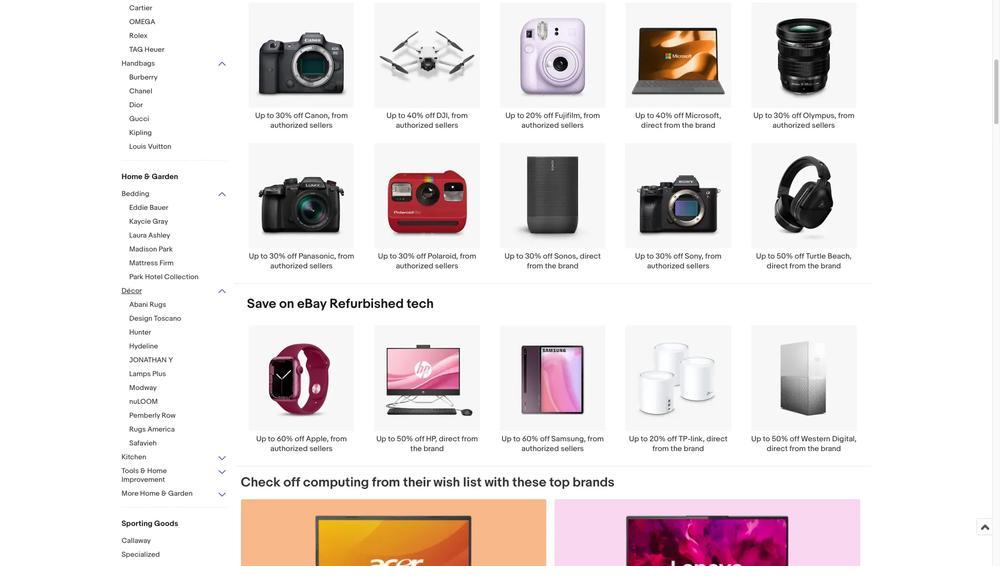Task type: vqa. For each thing, say whether or not it's contained in the screenshot.
Motors link
no



Task type: describe. For each thing, give the bounding box(es) containing it.
tech
[[407, 297, 434, 313]]

20% for sellers
[[526, 111, 542, 121]]

to for up to 30% off sonos, direct from the brand
[[516, 252, 523, 262]]

save
[[247, 297, 276, 313]]

up to 40% off dji, from authorized sellers
[[387, 111, 468, 131]]

handbags button
[[122, 59, 227, 69]]

nuloom link
[[129, 398, 235, 408]]

their
[[403, 475, 431, 491]]

tools
[[122, 467, 139, 476]]

authorized for panasonic,
[[270, 262, 308, 272]]

2 vertical spatial home
[[140, 490, 160, 499]]

hydeline link
[[129, 342, 235, 352]]

chanel
[[129, 87, 152, 96]]

lamps plus link
[[129, 370, 235, 380]]

off for microsoft,
[[674, 111, 684, 121]]

authorized for dji,
[[396, 121, 433, 131]]

up to 30% off canon, from authorized sellers link
[[239, 2, 364, 131]]

off for samsung,
[[540, 435, 550, 445]]

up to 50% off turtle beach, direct from the brand link
[[741, 143, 867, 272]]

microsoft,
[[685, 111, 722, 121]]

authorized for sony,
[[647, 262, 685, 272]]

1 vertical spatial home
[[147, 467, 167, 476]]

from inside up to 30% off polaroid, from authorized sellers
[[460, 252, 476, 262]]

up to 30% off panasonic, from authorized sellers link
[[239, 143, 364, 272]]

up to 30% off sony, from authorized sellers link
[[616, 143, 741, 272]]

olympus,
[[803, 111, 837, 121]]

direct inside 'up to 50% off hp, direct from the brand'
[[439, 435, 460, 445]]

off for canon,
[[294, 111, 303, 121]]

bedding
[[122, 190, 149, 198]]

brand inside up to 50% off western digital, direct from the brand
[[821, 445, 841, 454]]

from inside up to 60% off apple, from authorized sellers
[[331, 435, 347, 445]]

from inside up to 40% off dji, from authorized sellers
[[452, 111, 468, 121]]

louis vuitton link
[[129, 142, 235, 152]]

off right check
[[283, 475, 300, 491]]

bedding button
[[122, 190, 227, 199]]

beach,
[[828, 252, 852, 262]]

up to 30% off olympus, from authorized sellers link
[[741, 2, 867, 131]]

list
[[463, 475, 482, 491]]

to for up to 50% off western digital, direct from the brand
[[763, 435, 770, 445]]

gray
[[153, 217, 168, 226]]

up to 20% off fujifilm, from authorized sellers link
[[490, 2, 616, 131]]

décor button
[[122, 287, 227, 297]]

up for up to 30% off olympus, from authorized sellers
[[754, 111, 764, 121]]

hotel
[[145, 273, 163, 282]]

to for up to 30% off sony, from authorized sellers
[[647, 252, 654, 262]]

from inside 'up to 50% off hp, direct from the brand'
[[462, 435, 478, 445]]

from inside up to 30% off olympus, from authorized sellers
[[838, 111, 855, 121]]

the inside the up to 50% off turtle beach, direct from the brand
[[808, 262, 819, 272]]

2 vertical spatial &
[[161, 490, 167, 499]]

off for western
[[790, 435, 800, 445]]

1 vertical spatial &
[[140, 467, 146, 476]]

pemberly row link
[[129, 412, 235, 422]]

off for hp,
[[415, 435, 424, 445]]

up to 60% off samsung, from authorized sellers
[[502, 435, 604, 454]]

brand inside the 'up to 30% off sonos, direct from the brand'
[[558, 262, 579, 272]]

to for up to 60% off apple, from authorized sellers
[[268, 435, 275, 445]]

up for up to 50% off hp, direct from the brand
[[376, 435, 386, 445]]

authorized for olympus,
[[773, 121, 810, 131]]

toscano
[[154, 315, 181, 323]]

sellers for sony,
[[686, 262, 710, 272]]

off for polaroid,
[[417, 252, 426, 262]]

kitchen
[[122, 453, 146, 462]]

off for olympus,
[[792, 111, 802, 121]]

save on ebay refurbished tech
[[247, 297, 434, 313]]

off for sony,
[[674, 252, 683, 262]]

abani rugs link
[[129, 301, 235, 310]]

laura ashley link
[[129, 231, 235, 241]]

40% for authorized
[[407, 111, 424, 121]]

collection
[[164, 273, 198, 282]]

décor
[[122, 287, 142, 296]]

up to 30% off polaroid, from authorized sellers
[[378, 252, 476, 272]]

up for up to 30% off sony, from authorized sellers
[[635, 252, 645, 262]]

40% for from
[[656, 111, 673, 121]]

from left their
[[372, 475, 400, 491]]

to for up to 40% off microsoft, direct from the brand
[[647, 111, 654, 121]]

30% for canon,
[[276, 111, 292, 121]]

up to 40% off microsoft, direct from the brand
[[635, 111, 722, 131]]

sellers for panasonic,
[[310, 262, 333, 272]]

ebay
[[297, 297, 327, 313]]

specialized
[[122, 551, 160, 560]]

to for up to 30% off olympus, from authorized sellers
[[765, 111, 772, 121]]

0 horizontal spatial park
[[129, 273, 143, 282]]

up to 60% off apple, from authorized sellers link
[[239, 326, 364, 454]]

cartier
[[129, 4, 152, 12]]

authorized for fujifilm,
[[522, 121, 559, 131]]

to for up to 60% off samsung, from authorized sellers
[[513, 435, 521, 445]]

30% for sony,
[[656, 252, 672, 262]]

kipling
[[129, 129, 152, 137]]

apple,
[[306, 435, 329, 445]]

hunter link
[[129, 328, 235, 338]]

off for turtle
[[795, 252, 804, 262]]

direct inside the 'up to 30% off sonos, direct from the brand'
[[580, 252, 601, 262]]

firm
[[160, 259, 174, 268]]

america
[[147, 426, 175, 434]]

to for up to 30% off canon, from authorized sellers
[[267, 111, 274, 121]]

20% for from
[[650, 435, 666, 445]]

sony,
[[685, 252, 704, 262]]

from inside up to 30% off canon, from authorized sellers
[[332, 111, 348, 121]]

up to 50% off hp, direct from the brand link
[[364, 326, 490, 454]]

50% for western
[[772, 435, 788, 445]]

improvement
[[122, 476, 165, 485]]

canon,
[[305, 111, 330, 121]]

authorized for apple,
[[270, 445, 308, 454]]

park hotel collection link
[[129, 273, 235, 283]]

bauer
[[150, 204, 168, 212]]

top
[[550, 475, 570, 491]]

eddie bauer link
[[129, 204, 235, 213]]

up for up to 50% off western digital, direct from the brand
[[751, 435, 761, 445]]

brand inside the up to 40% off microsoft, direct from the brand
[[695, 121, 716, 131]]

up to 30% off polaroid, from authorized sellers link
[[364, 143, 490, 272]]

sellers for apple,
[[310, 445, 333, 454]]

modway link
[[129, 384, 235, 394]]

authorized for polaroid,
[[396, 262, 433, 272]]

from inside the 'up to 30% off sonos, direct from the brand'
[[527, 262, 543, 272]]

kipling link
[[129, 129, 235, 138]]

direct inside up to 50% off western digital, direct from the brand
[[767, 445, 788, 454]]

sellers for canon,
[[310, 121, 333, 131]]

up to 60% off samsung, from authorized sellers link
[[490, 326, 616, 454]]

up for up to 30% off sonos, direct from the brand
[[505, 252, 515, 262]]

mattress firm link
[[129, 259, 235, 269]]

from inside up to 20% off fujifilm, from authorized sellers
[[584, 111, 600, 121]]

up to 50% off hp, direct from the brand
[[376, 435, 478, 454]]

from inside up to 50% off western digital, direct from the brand
[[790, 445, 806, 454]]

more home & garden button
[[122, 490, 227, 500]]

from inside the up to 40% off microsoft, direct from the brand
[[664, 121, 680, 131]]

up to 30% off panasonic, from authorized sellers
[[249, 252, 354, 272]]

0 vertical spatial rugs
[[150, 301, 166, 309]]

tag
[[129, 45, 143, 54]]

louis
[[129, 142, 146, 151]]

chanel link
[[129, 87, 235, 97]]

tools & home improvement button
[[122, 467, 227, 486]]

off for fujifilm,
[[544, 111, 553, 121]]

up for up to 30% off canon, from authorized sellers
[[255, 111, 265, 121]]

dior link
[[129, 101, 235, 111]]

off for tp-
[[667, 435, 677, 445]]

kitchen button
[[122, 453, 227, 463]]

60% for samsung,
[[522, 435, 538, 445]]

design
[[129, 315, 152, 323]]

up for up to 20% off fujifilm, from authorized sellers
[[506, 111, 515, 121]]

on
[[279, 297, 294, 313]]



Task type: locate. For each thing, give the bounding box(es) containing it.
park
[[159, 245, 173, 254], [129, 273, 143, 282]]

off left canon,
[[294, 111, 303, 121]]

40% left microsoft,
[[656, 111, 673, 121]]

polaroid,
[[428, 252, 458, 262]]

up to 30% off sonos, direct from the brand
[[505, 252, 601, 272]]

up to 30% off sonos, direct from the brand link
[[490, 143, 616, 272]]

40% inside up to 40% off dji, from authorized sellers
[[407, 111, 424, 121]]

off left sony,
[[674, 252, 683, 262]]

off left sonos,
[[543, 252, 553, 262]]

off inside up to 20% off tp-link, direct from the brand
[[667, 435, 677, 445]]

tp-
[[679, 435, 691, 445]]

check
[[241, 475, 281, 491]]

authorized inside up to 30% off polaroid, from authorized sellers
[[396, 262, 433, 272]]

20% inside up to 20% off tp-link, direct from the brand
[[650, 435, 666, 445]]

list containing up to 60% off apple, from authorized sellers
[[235, 326, 871, 467]]

panasonic,
[[299, 252, 336, 262]]

up to 50% off western digital, direct from the brand link
[[741, 326, 867, 454]]

rugs america link
[[129, 426, 235, 435]]

burberry link
[[129, 73, 235, 83]]

to for up to 30% off polaroid, from authorized sellers
[[390, 252, 397, 262]]

dior
[[129, 101, 143, 109]]

off left "turtle" at the right of page
[[795, 252, 804, 262]]

to for up to 30% off panasonic, from authorized sellers
[[261, 252, 268, 262]]

goods
[[154, 520, 178, 529]]

from inside up to 20% off tp-link, direct from the brand
[[653, 445, 669, 454]]

sellers for samsung,
[[561, 445, 584, 454]]

park up firm at the top left
[[159, 245, 173, 254]]

to inside up to 40% off dji, from authorized sellers
[[398, 111, 405, 121]]

to for up to 40% off dji, from authorized sellers
[[398, 111, 405, 121]]

up inside the up to 50% off turtle beach, direct from the brand
[[756, 252, 766, 262]]

sellers inside "up to 30% off sony, from authorized sellers"
[[686, 262, 710, 272]]

30% inside up to 30% off panasonic, from authorized sellers
[[269, 252, 286, 262]]

0 horizontal spatial 60%
[[277, 435, 293, 445]]

to inside up to 30% off canon, from authorized sellers
[[267, 111, 274, 121]]

to inside "up to 30% off sony, from authorized sellers"
[[647, 252, 654, 262]]

off
[[294, 111, 303, 121], [425, 111, 435, 121], [544, 111, 553, 121], [674, 111, 684, 121], [792, 111, 802, 121], [287, 252, 297, 262], [417, 252, 426, 262], [543, 252, 553, 262], [674, 252, 683, 262], [795, 252, 804, 262], [295, 435, 304, 445], [415, 435, 424, 445], [540, 435, 550, 445], [667, 435, 677, 445], [790, 435, 800, 445], [283, 475, 300, 491]]

to inside up to 20% off tp-link, direct from the brand
[[641, 435, 648, 445]]

off left western
[[790, 435, 800, 445]]

1 vertical spatial rugs
[[129, 426, 146, 434]]

sonos,
[[554, 252, 578, 262]]

& down tools & home improvement dropdown button
[[161, 490, 167, 499]]

up for up to 40% off dji, from authorized sellers
[[387, 111, 397, 121]]

50% inside the up to 50% off turtle beach, direct from the brand
[[777, 252, 793, 262]]

off inside up to 20% off fujifilm, from authorized sellers
[[544, 111, 553, 121]]

50% inside up to 50% off western digital, direct from the brand
[[772, 435, 788, 445]]

off inside up to 30% off canon, from authorized sellers
[[294, 111, 303, 121]]

up for up to 50% off turtle beach, direct from the brand
[[756, 252, 766, 262]]

jonathan y link
[[129, 356, 235, 366]]

bedding eddie bauer kaycie gray laura ashley madison park mattress firm park hotel collection décor abani rugs design toscano hunter hydeline jonathan y lamps plus modway nuloom pemberly row rugs america safavieh kitchen tools & home improvement more home & garden
[[122, 190, 198, 499]]

off inside the up to 40% off microsoft, direct from the brand
[[674, 111, 684, 121]]

mattress
[[129, 259, 158, 268]]

up inside up to 30% off canon, from authorized sellers
[[255, 111, 265, 121]]

design toscano link
[[129, 315, 235, 324]]

from left tp-
[[653, 445, 669, 454]]

cartier link
[[129, 4, 235, 13]]

link,
[[691, 435, 705, 445]]

off left tp-
[[667, 435, 677, 445]]

brand inside 'up to 50% off hp, direct from the brand'
[[424, 445, 444, 454]]

0 horizontal spatial 20%
[[526, 111, 542, 121]]

fujifilm,
[[555, 111, 582, 121]]

0 vertical spatial park
[[159, 245, 173, 254]]

2 60% from the left
[[522, 435, 538, 445]]

from inside the up to 50% off turtle beach, direct from the brand
[[790, 262, 806, 272]]

western
[[801, 435, 831, 445]]

from left digital,
[[790, 445, 806, 454]]

digital,
[[832, 435, 857, 445]]

sellers
[[310, 121, 333, 131], [435, 121, 458, 131], [561, 121, 584, 131], [812, 121, 835, 131], [310, 262, 333, 272], [435, 262, 458, 272], [686, 262, 710, 272], [310, 445, 333, 454], [561, 445, 584, 454]]

30% inside "up to 30% off sony, from authorized sellers"
[[656, 252, 672, 262]]

off left olympus,
[[792, 111, 802, 121]]

30% left canon,
[[276, 111, 292, 121]]

authorized for canon,
[[270, 121, 308, 131]]

30% left polaroid, on the left
[[399, 252, 415, 262]]

sellers for polaroid,
[[435, 262, 458, 272]]

up inside up to 50% off western digital, direct from the brand
[[751, 435, 761, 445]]

sporting
[[122, 520, 153, 529]]

up inside up to 60% off apple, from authorized sellers
[[256, 435, 266, 445]]

tag heuer link
[[129, 45, 235, 55]]

madison park link
[[129, 245, 235, 255]]

from right fujifilm,
[[584, 111, 600, 121]]

wish
[[434, 475, 460, 491]]

1 vertical spatial list
[[235, 326, 871, 467]]

garden inside bedding eddie bauer kaycie gray laura ashley madison park mattress firm park hotel collection décor abani rugs design toscano hunter hydeline jonathan y lamps plus modway nuloom pemberly row rugs america safavieh kitchen tools & home improvement more home & garden
[[168, 490, 193, 499]]

off left fujifilm,
[[544, 111, 553, 121]]

sellers for fujifilm,
[[561, 121, 584, 131]]

safavieh link
[[129, 440, 235, 449]]

1 60% from the left
[[277, 435, 293, 445]]

eddie
[[129, 204, 148, 212]]

2 list from the top
[[235, 326, 871, 467]]

up to 50% off western digital, direct from the brand
[[751, 435, 857, 454]]

to inside up to 50% off western digital, direct from the brand
[[763, 435, 770, 445]]

callaway link
[[122, 537, 227, 547]]

authorized for samsung,
[[522, 445, 559, 454]]

60% for apple,
[[277, 435, 293, 445]]

to inside up to 30% off polaroid, from authorized sellers
[[390, 252, 397, 262]]

home down kitchen dropdown button
[[147, 467, 167, 476]]

up to 20% off tp-link, direct from the brand link
[[616, 326, 741, 454]]

to
[[267, 111, 274, 121], [398, 111, 405, 121], [517, 111, 524, 121], [647, 111, 654, 121], [765, 111, 772, 121], [261, 252, 268, 262], [390, 252, 397, 262], [516, 252, 523, 262], [647, 252, 654, 262], [768, 252, 775, 262], [268, 435, 275, 445], [388, 435, 395, 445], [513, 435, 521, 445], [641, 435, 648, 445], [763, 435, 770, 445]]

authorized inside the up to 60% off samsung, from authorized sellers
[[522, 445, 559, 454]]

40% inside the up to 40% off microsoft, direct from the brand
[[656, 111, 673, 121]]

to inside the up to 50% off turtle beach, direct from the brand
[[768, 252, 775, 262]]

up for up to 30% off panasonic, from authorized sellers
[[249, 252, 259, 262]]

to inside up to 60% off apple, from authorized sellers
[[268, 435, 275, 445]]

up to 30% off olympus, from authorized sellers
[[754, 111, 855, 131]]

60%
[[277, 435, 293, 445], [522, 435, 538, 445]]

garden down tools & home improvement dropdown button
[[168, 490, 193, 499]]

handbags
[[122, 59, 155, 68]]

from right "samsung,"
[[588, 435, 604, 445]]

to inside the up to 40% off microsoft, direct from the brand
[[647, 111, 654, 121]]

off left microsoft,
[[674, 111, 684, 121]]

off for panasonic,
[[287, 252, 297, 262]]

off left 'apple,'
[[295, 435, 304, 445]]

60% inside the up to 60% off samsung, from authorized sellers
[[522, 435, 538, 445]]

sellers for olympus,
[[812, 121, 835, 131]]

60% inside up to 60% off apple, from authorized sellers
[[277, 435, 293, 445]]

home up bedding
[[122, 172, 143, 182]]

authorized
[[270, 121, 308, 131], [396, 121, 433, 131], [522, 121, 559, 131], [773, 121, 810, 131], [270, 262, 308, 272], [396, 262, 433, 272], [647, 262, 685, 272], [270, 445, 308, 454], [522, 445, 559, 454]]

0 vertical spatial garden
[[152, 172, 178, 182]]

up to 30% off canon, from authorized sellers
[[255, 111, 348, 131]]

50% for hp,
[[397, 435, 413, 445]]

to inside up to 30% off panasonic, from authorized sellers
[[261, 252, 268, 262]]

computing
[[303, 475, 369, 491]]

30% for polaroid,
[[399, 252, 415, 262]]

brand inside up to 20% off tp-link, direct from the brand
[[684, 445, 704, 454]]

off inside up to 50% off western digital, direct from the brand
[[790, 435, 800, 445]]

cartier omega rolex tag heuer handbags burberry chanel dior gucci kipling louis vuitton
[[122, 4, 171, 151]]

30% for olympus,
[[774, 111, 790, 121]]

off for sonos,
[[543, 252, 553, 262]]

off for apple,
[[295, 435, 304, 445]]

plus
[[152, 370, 166, 379]]

off left panasonic,
[[287, 252, 297, 262]]

from right sony,
[[705, 252, 722, 262]]

sellers inside the up to 60% off samsung, from authorized sellers
[[561, 445, 584, 454]]

30% left sonos,
[[525, 252, 541, 262]]

& right tools
[[140, 467, 146, 476]]

0 vertical spatial 20%
[[526, 111, 542, 121]]

the inside 'up to 50% off hp, direct from the brand'
[[410, 445, 422, 454]]

off left polaroid, on the left
[[417, 252, 426, 262]]

direct inside up to 20% off tp-link, direct from the brand
[[707, 435, 728, 445]]

0 horizontal spatial 40%
[[407, 111, 424, 121]]

sellers inside up to 30% off olympus, from authorized sellers
[[812, 121, 835, 131]]

callaway
[[122, 537, 151, 546]]

30% left sony,
[[656, 252, 672, 262]]

dji,
[[437, 111, 450, 121]]

direct inside the up to 50% off turtle beach, direct from the brand
[[767, 262, 788, 272]]

more
[[122, 490, 138, 499]]

60% left 'apple,'
[[277, 435, 293, 445]]

nuloom
[[129, 398, 158, 407]]

to inside the 'up to 30% off sonos, direct from the brand'
[[516, 252, 523, 262]]

20%
[[526, 111, 542, 121], [650, 435, 666, 445]]

from inside "up to 30% off sony, from authorized sellers"
[[705, 252, 722, 262]]

30% for sonos,
[[525, 252, 541, 262]]

off left "samsung,"
[[540, 435, 550, 445]]

50%
[[777, 252, 793, 262], [397, 435, 413, 445], [772, 435, 788, 445]]

1 vertical spatial 20%
[[650, 435, 666, 445]]

up inside "up to 30% off sony, from authorized sellers"
[[635, 252, 645, 262]]

20% left fujifilm,
[[526, 111, 542, 121]]

50% left the hp, on the bottom left of the page
[[397, 435, 413, 445]]

up to 20% off fujifilm, from authorized sellers
[[506, 111, 600, 131]]

gucci link
[[129, 115, 235, 124]]

to for up to 50% off turtle beach, direct from the brand
[[768, 252, 775, 262]]

up inside the 'up to 30% off sonos, direct from the brand'
[[505, 252, 515, 262]]

30%
[[276, 111, 292, 121], [774, 111, 790, 121], [269, 252, 286, 262], [399, 252, 415, 262], [525, 252, 541, 262], [656, 252, 672, 262]]

up inside up to 30% off polaroid, from authorized sellers
[[378, 252, 388, 262]]

0 horizontal spatial rugs
[[129, 426, 146, 434]]

1 horizontal spatial 20%
[[650, 435, 666, 445]]

up inside the up to 40% off microsoft, direct from the brand
[[635, 111, 645, 121]]

2 40% from the left
[[656, 111, 673, 121]]

off inside "up to 30% off sony, from authorized sellers"
[[674, 252, 683, 262]]

to for up to 20% off tp-link, direct from the brand
[[641, 435, 648, 445]]

sporting goods
[[122, 520, 178, 529]]

50% inside 'up to 50% off hp, direct from the brand'
[[397, 435, 413, 445]]

with
[[485, 475, 510, 491]]

up inside 'up to 50% off hp, direct from the brand'
[[376, 435, 386, 445]]

authorized inside up to 40% off dji, from authorized sellers
[[396, 121, 433, 131]]

30% inside up to 30% off canon, from authorized sellers
[[276, 111, 292, 121]]

from right olympus,
[[838, 111, 855, 121]]

heuer
[[145, 45, 164, 54]]

from right canon,
[[332, 111, 348, 121]]

row
[[162, 412, 176, 420]]

park up décor
[[129, 273, 143, 282]]

hydeline
[[129, 342, 158, 351]]

to for up to 20% off fujifilm, from authorized sellers
[[517, 111, 524, 121]]

off left the hp, on the bottom left of the page
[[415, 435, 424, 445]]

home & garden
[[122, 172, 178, 182]]

from right the hp, on the bottom left of the page
[[462, 435, 478, 445]]

1 40% from the left
[[407, 111, 424, 121]]

from left "turtle" at the right of page
[[790, 262, 806, 272]]

sellers inside up to 30% off polaroid, from authorized sellers
[[435, 262, 458, 272]]

30% left olympus,
[[774, 111, 790, 121]]

the inside the 'up to 30% off sonos, direct from the brand'
[[545, 262, 557, 272]]

from left sonos,
[[527, 262, 543, 272]]

rugs up safavieh
[[129, 426, 146, 434]]

the inside up to 50% off western digital, direct from the brand
[[808, 445, 819, 454]]

omega
[[129, 17, 155, 26]]

off for dji,
[[425, 111, 435, 121]]

from right polaroid, on the left
[[460, 252, 476, 262]]

1 horizontal spatial park
[[159, 245, 173, 254]]

30% left panasonic,
[[269, 252, 286, 262]]

20% left tp-
[[650, 435, 666, 445]]

40% left dji,
[[407, 111, 424, 121]]

ashley
[[148, 231, 170, 240]]

50% left "turtle" at the right of page
[[777, 252, 793, 262]]

list
[[235, 2, 871, 284], [235, 326, 871, 467]]

rugs up toscano
[[150, 301, 166, 309]]

0 vertical spatial home
[[122, 172, 143, 182]]

rolex link
[[129, 31, 235, 41]]

60% left "samsung,"
[[522, 435, 538, 445]]

from left microsoft,
[[664, 121, 680, 131]]

to inside 'up to 50% off hp, direct from the brand'
[[388, 435, 395, 445]]

brands
[[573, 475, 615, 491]]

40%
[[407, 111, 424, 121], [656, 111, 673, 121]]

& up bedding
[[144, 172, 150, 182]]

from right panasonic,
[[338, 252, 354, 262]]

specialized link
[[122, 551, 227, 561]]

sellers inside up to 20% off fujifilm, from authorized sellers
[[561, 121, 584, 131]]

kaycie
[[129, 217, 151, 226]]

up for up to 60% off apple, from authorized sellers
[[256, 435, 266, 445]]

the
[[682, 121, 694, 131], [545, 262, 557, 272], [808, 262, 819, 272], [410, 445, 422, 454], [671, 445, 682, 454], [808, 445, 819, 454]]

sellers inside up to 60% off apple, from authorized sellers
[[310, 445, 333, 454]]

50% for turtle
[[777, 252, 793, 262]]

up for up to 20% off tp-link, direct from the brand
[[629, 435, 639, 445]]

abani
[[129, 301, 148, 309]]

up for up to 30% off polaroid, from authorized sellers
[[378, 252, 388, 262]]

turtle
[[806, 252, 826, 262]]

up for up to 60% off samsung, from authorized sellers
[[502, 435, 512, 445]]

20% inside up to 20% off fujifilm, from authorized sellers
[[526, 111, 542, 121]]

1 vertical spatial park
[[129, 273, 143, 282]]

list containing up to 30% off canon, from authorized sellers
[[235, 2, 871, 284]]

1 horizontal spatial 60%
[[522, 435, 538, 445]]

30% for panasonic,
[[269, 252, 286, 262]]

garden up bedding dropdown button
[[152, 172, 178, 182]]

up inside up to 20% off fujifilm, from authorized sellers
[[506, 111, 515, 121]]

to for up to 50% off hp, direct from the brand
[[388, 435, 395, 445]]

30% inside up to 30% off olympus, from authorized sellers
[[774, 111, 790, 121]]

up inside up to 30% off olympus, from authorized sellers
[[754, 111, 764, 121]]

laura
[[129, 231, 147, 240]]

authorized inside up to 20% off fujifilm, from authorized sellers
[[522, 121, 559, 131]]

home
[[122, 172, 143, 182], [147, 467, 167, 476], [140, 490, 160, 499]]

from inside up to 30% off panasonic, from authorized sellers
[[338, 252, 354, 262]]

sellers for dji,
[[435, 121, 458, 131]]

1 list from the top
[[235, 2, 871, 284]]

check off computing from their wish list with these top brands
[[241, 475, 615, 491]]

safavieh
[[129, 440, 157, 448]]

off inside up to 30% off olympus, from authorized sellers
[[792, 111, 802, 121]]

from inside the up to 60% off samsung, from authorized sellers
[[588, 435, 604, 445]]

up inside the up to 60% off samsung, from authorized sellers
[[502, 435, 512, 445]]

up for up to 40% off microsoft, direct from the brand
[[635, 111, 645, 121]]

1 horizontal spatial 40%
[[656, 111, 673, 121]]

from right 'apple,'
[[331, 435, 347, 445]]

30% inside the 'up to 30% off sonos, direct from the brand'
[[525, 252, 541, 262]]

authorized inside "up to 30% off sony, from authorized sellers"
[[647, 262, 685, 272]]

rugs
[[150, 301, 166, 309], [129, 426, 146, 434]]

up inside up to 30% off panasonic, from authorized sellers
[[249, 252, 259, 262]]

off left dji,
[[425, 111, 435, 121]]

omega link
[[129, 17, 235, 27]]

0 vertical spatial &
[[144, 172, 150, 182]]

50% left western
[[772, 435, 788, 445]]

authorized inside up to 30% off olympus, from authorized sellers
[[773, 121, 810, 131]]

sellers inside up to 40% off dji, from authorized sellers
[[435, 121, 458, 131]]

off inside 'up to 50% off hp, direct from the brand'
[[415, 435, 424, 445]]

off inside up to 40% off dji, from authorized sellers
[[425, 111, 435, 121]]

authorized inside up to 30% off canon, from authorized sellers
[[270, 121, 308, 131]]

off inside up to 30% off panasonic, from authorized sellers
[[287, 252, 297, 262]]

None text field
[[241, 500, 547, 567], [555, 500, 861, 567], [241, 500, 547, 567], [555, 500, 861, 567]]

up inside up to 20% off tp-link, direct from the brand
[[629, 435, 639, 445]]

off inside the up to 60% off samsung, from authorized sellers
[[540, 435, 550, 445]]

30% inside up to 30% off polaroid, from authorized sellers
[[399, 252, 415, 262]]

from right dji,
[[452, 111, 468, 121]]

direct inside the up to 40% off microsoft, direct from the brand
[[641, 121, 662, 131]]

the inside the up to 40% off microsoft, direct from the brand
[[682, 121, 694, 131]]

brand
[[695, 121, 716, 131], [558, 262, 579, 272], [821, 262, 841, 272], [424, 445, 444, 454], [684, 445, 704, 454], [821, 445, 841, 454]]

0 vertical spatial list
[[235, 2, 871, 284]]

1 vertical spatial garden
[[168, 490, 193, 499]]

sellers inside up to 30% off canon, from authorized sellers
[[310, 121, 333, 131]]

off inside the 'up to 30% off sonos, direct from the brand'
[[543, 252, 553, 262]]

hunter
[[129, 328, 151, 337]]

sellers inside up to 30% off panasonic, from authorized sellers
[[310, 262, 333, 272]]

1 horizontal spatial rugs
[[150, 301, 166, 309]]

kaycie gray link
[[129, 217, 235, 227]]

the inside up to 20% off tp-link, direct from the brand
[[671, 445, 682, 454]]

home down improvement
[[140, 490, 160, 499]]

off inside up to 30% off polaroid, from authorized sellers
[[417, 252, 426, 262]]

brand inside the up to 50% off turtle beach, direct from the brand
[[821, 262, 841, 272]]

gucci
[[129, 115, 149, 123]]

madison
[[129, 245, 157, 254]]



